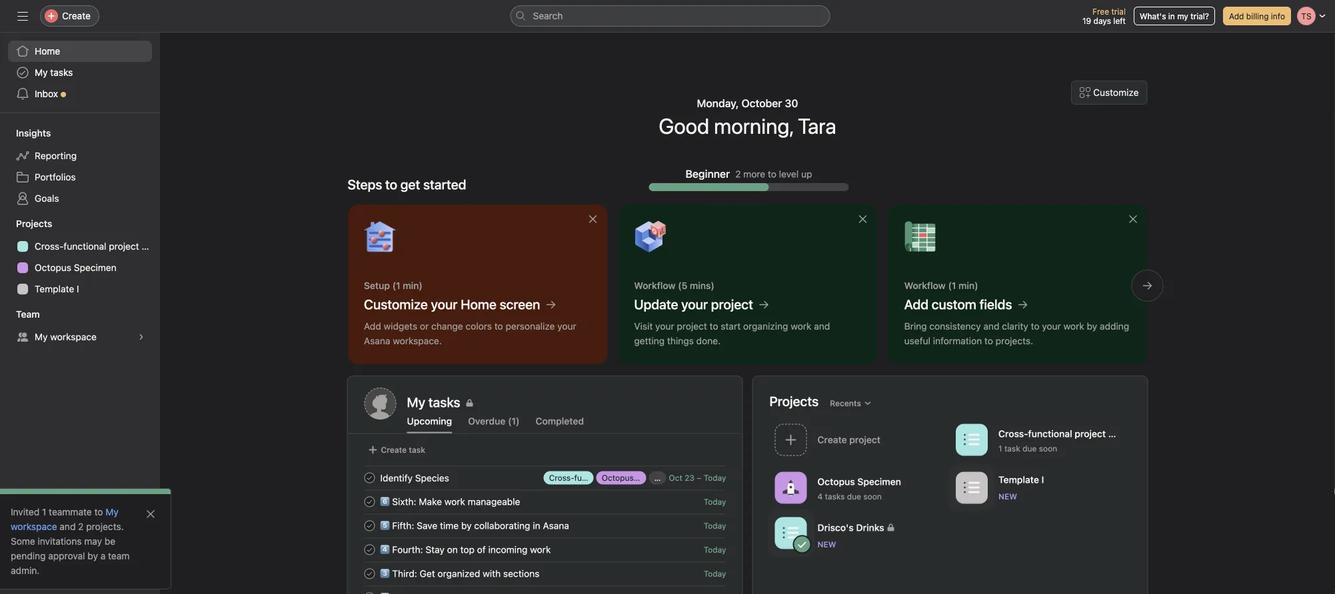Task type: vqa. For each thing, say whether or not it's contained in the screenshot.


Task type: describe. For each thing, give the bounding box(es) containing it.
getting
[[634, 336, 665, 347]]

dismiss image for add custom fields
[[1128, 214, 1139, 225]]

add billing info
[[1230, 11, 1286, 21]]

1 vertical spatial workspace
[[11, 522, 57, 533]]

organizing
[[743, 321, 788, 332]]

cross-functional project plan
[[35, 241, 160, 252]]

your for visit
[[655, 321, 674, 332]]

today for 4️⃣ fourth: stay on top of incoming work
[[704, 546, 727, 555]]

good
[[659, 113, 710, 139]]

octopus specimen 4 tasks due soon
[[818, 477, 902, 502]]

work up the 'sections' in the bottom left of the page
[[530, 545, 551, 556]]

due inside cross-functional project plan 1 task due soon
[[1023, 444, 1037, 454]]

task inside cross-functional project plan 1 task due soon
[[1005, 444, 1021, 454]]

update
[[634, 297, 678, 312]]

plan for cross-functional project plan
[[142, 241, 160, 252]]

trial?
[[1191, 11, 1210, 21]]

useful
[[904, 336, 931, 347]]

completed checkbox for 5️⃣
[[362, 518, 378, 534]]

close image
[[145, 509, 156, 520]]

1 today from the top
[[704, 474, 727, 483]]

drisco's
[[818, 523, 854, 534]]

projects. some invitations may be pending approval by a team admin.
[[11, 522, 130, 577]]

2 list image from the top
[[964, 480, 980, 496]]

today for 3️⃣ third: get organized with sections
[[704, 570, 727, 579]]

add custom fields
[[904, 297, 1012, 312]]

home inside global element
[[35, 46, 60, 57]]

create for create
[[62, 10, 91, 21]]

add widgets or change colors to personalize your asana workspace.
[[364, 321, 576, 347]]

adding
[[1100, 321, 1129, 332]]

0 vertical spatial octopus specimen link
[[8, 257, 152, 279]]

inbox link
[[8, 83, 152, 105]]

completed checkbox for 3️⃣
[[362, 566, 378, 582]]

due inside the octopus specimen 4 tasks due soon
[[847, 492, 862, 502]]

1 inside cross-functional project plan 1 task due soon
[[999, 444, 1003, 454]]

1 vertical spatial home
[[461, 297, 496, 312]]

visit your project to start organizing work and getting things done.
[[634, 321, 830, 347]]

1 horizontal spatial octopus specimen
[[602, 474, 673, 483]]

overdue
[[468, 416, 506, 427]]

3️⃣
[[380, 569, 390, 580]]

today button for 3️⃣ third: get organized with sections
[[704, 570, 727, 579]]

i for template i new
[[1042, 475, 1045, 486]]

may
[[84, 536, 102, 547]]

projects button
[[0, 217, 52, 231]]

create task
[[381, 446, 425, 455]]

my tasks link
[[8, 62, 152, 83]]

0 horizontal spatial and
[[60, 522, 76, 533]]

today button for 6️⃣ sixth: make work manageable
[[704, 498, 727, 507]]

1 horizontal spatial projects
[[770, 394, 819, 409]]

oct 23 – today
[[669, 474, 727, 483]]

customize for customize your home screen
[[364, 297, 428, 312]]

to inside beginner 2 more to level up
[[768, 169, 777, 180]]

upcoming
[[407, 416, 452, 427]]

invitations
[[38, 536, 82, 547]]

1 horizontal spatial by
[[461, 521, 472, 532]]

2 for and
[[78, 522, 84, 533]]

scroll card carousel right image
[[1143, 281, 1153, 291]]

left
[[1114, 16, 1126, 25]]

create project
[[818, 435, 881, 446]]

template i new
[[999, 475, 1045, 502]]

customize for customize
[[1094, 87, 1139, 98]]

colors
[[465, 321, 492, 332]]

1 vertical spatial my workspace link
[[11, 507, 119, 533]]

reporting link
[[8, 145, 152, 167]]

by for projects. some invitations may be pending approval by a team admin.
[[88, 551, 98, 562]]

workflow (5 mins)
[[634, 280, 714, 291]]

inbox
[[35, 88, 58, 99]]

6️⃣
[[380, 497, 390, 508]]

1 horizontal spatial octopus
[[602, 474, 634, 483]]

october
[[742, 97, 782, 110]]

your inside add widgets or change colors to personalize your asana workspace.
[[557, 321, 576, 332]]

octopus inside the projects element
[[35, 262, 71, 273]]

overdue (1) button
[[468, 416, 520, 434]]

with
[[483, 569, 501, 580]]

cross-functional project plan 1 task due soon
[[999, 429, 1128, 454]]

goals
[[35, 193, 59, 204]]

invite
[[37, 572, 61, 583]]

setup
[[364, 280, 390, 291]]

projects. inside bring consistency and clarity to your work by adding useful information to projects.
[[996, 336, 1033, 347]]

sixth:
[[392, 497, 417, 508]]

more
[[744, 169, 766, 180]]

add billing info button
[[1224, 7, 1292, 25]]

morning,
[[714, 113, 794, 139]]

search
[[533, 10, 563, 21]]

template for template i new
[[999, 475, 1040, 486]]

to right teammate
[[94, 507, 103, 518]]

a
[[101, 551, 106, 562]]

new inside template i new
[[999, 492, 1018, 502]]

free trial 19 days left
[[1083, 7, 1126, 25]]

1 vertical spatial new
[[818, 540, 837, 550]]

23
[[685, 474, 695, 483]]

free
[[1093, 7, 1110, 16]]

custom
[[932, 297, 977, 312]]

teammate
[[49, 507, 92, 518]]

fields
[[980, 297, 1012, 312]]

project for cross-functional project plan
[[109, 241, 139, 252]]

functional for cross-functional project plan 1 task due soon
[[1029, 429, 1073, 440]]

fifth:
[[392, 521, 414, 532]]

my workspace inside teams element
[[35, 332, 97, 343]]

project for visit your project to start organizing work and getting things done.
[[677, 321, 707, 332]]

by for bring consistency and clarity to your work by adding useful information to projects.
[[1087, 321, 1097, 332]]

information
[[933, 336, 982, 347]]

oct
[[669, 474, 683, 483]]

add for add billing info
[[1230, 11, 1245, 21]]

tasks inside global element
[[50, 67, 73, 78]]

workflow for update
[[634, 280, 675, 291]]

…
[[655, 474, 661, 483]]

workspace inside teams element
[[50, 332, 97, 343]]

incoming
[[489, 545, 528, 556]]

soon inside cross-functional project plan 1 task due soon
[[1039, 444, 1058, 454]]

stay
[[426, 545, 445, 556]]

(1 min) for your
[[392, 280, 422, 291]]

today for 5️⃣ fifth: save time by collaborating in asana
[[704, 522, 727, 531]]

create task button
[[364, 441, 429, 460]]

1 list image from the top
[[964, 432, 980, 448]]

drinks
[[857, 523, 885, 534]]

done.
[[696, 336, 721, 347]]

1 vertical spatial asana
[[543, 521, 569, 532]]

consistency
[[930, 321, 981, 332]]

template i link
[[8, 279, 152, 300]]

of
[[477, 545, 486, 556]]

team
[[16, 309, 40, 320]]

functional for cross-functional project plan
[[64, 241, 106, 252]]

add for add widgets or change colors to personalize your asana workspace.
[[364, 321, 381, 332]]

approval
[[48, 551, 85, 562]]

6️⃣ sixth: make work manageable
[[380, 497, 520, 508]]

soon inside the octopus specimen 4 tasks due soon
[[864, 492, 882, 502]]

my workspace link inside teams element
[[8, 327, 152, 348]]

visit
[[634, 321, 653, 332]]

4️⃣ fourth: stay on top of incoming work
[[380, 545, 551, 556]]

fourth:
[[392, 545, 423, 556]]

billing
[[1247, 11, 1269, 21]]

things
[[667, 336, 694, 347]]

collaborating
[[474, 521, 530, 532]]

make
[[419, 497, 442, 508]]

completed
[[536, 416, 584, 427]]

beginner 2 more to level up
[[686, 168, 813, 180]]



Task type: locate. For each thing, give the bounding box(es) containing it.
organized
[[438, 569, 480, 580]]

create for create task
[[381, 446, 407, 455]]

2 vertical spatial completed image
[[362, 542, 378, 558]]

in right the collaborating
[[533, 521, 541, 532]]

cross-functional project plan link
[[8, 236, 160, 257]]

(1 min) up the add custom fields
[[948, 280, 978, 291]]

0 horizontal spatial 2
[[78, 522, 84, 533]]

1 workflow from the left
[[634, 280, 675, 291]]

1 horizontal spatial 2
[[736, 169, 741, 180]]

0 vertical spatial completed image
[[362, 470, 378, 486]]

1 vertical spatial functional
[[1029, 429, 1073, 440]]

by left a
[[88, 551, 98, 562]]

your up change
[[431, 297, 457, 312]]

0 vertical spatial 2
[[736, 169, 741, 180]]

tasks right 4
[[825, 492, 845, 502]]

1 horizontal spatial octopus specimen link
[[597, 472, 673, 485]]

projects. inside projects. some invitations may be pending approval by a team admin.
[[86, 522, 124, 533]]

create inside popup button
[[62, 10, 91, 21]]

my inside my workspace
[[106, 507, 119, 518]]

3 completed image from the top
[[362, 542, 378, 558]]

my workspace up invitations
[[11, 507, 119, 533]]

to inside add widgets or change colors to personalize your asana workspace.
[[494, 321, 503, 332]]

0 horizontal spatial due
[[847, 492, 862, 502]]

in left the my
[[1169, 11, 1176, 21]]

1 vertical spatial soon
[[864, 492, 882, 502]]

cross- for cross-functional project plan
[[35, 241, 64, 252]]

i inside template i new
[[1042, 475, 1045, 486]]

completed image
[[362, 470, 378, 486], [362, 518, 378, 534], [362, 542, 378, 558]]

cross- down projects "dropdown button"
[[35, 241, 64, 252]]

setup (1 min)
[[364, 280, 422, 291]]

0 horizontal spatial i
[[77, 284, 79, 295]]

pending
[[11, 551, 46, 562]]

1 vertical spatial 2
[[78, 522, 84, 533]]

0 vertical spatial template
[[35, 284, 74, 295]]

start
[[721, 321, 741, 332]]

completed button
[[536, 416, 584, 434]]

tasks up inbox
[[50, 67, 73, 78]]

projects element
[[0, 212, 160, 303]]

monday,
[[697, 97, 739, 110]]

2 horizontal spatial and
[[984, 321, 1000, 332]]

3 today button from the top
[[704, 546, 727, 555]]

octopus specimen link
[[8, 257, 152, 279], [597, 472, 673, 485]]

1 horizontal spatial asana
[[543, 521, 569, 532]]

0 horizontal spatial octopus specimen link
[[8, 257, 152, 279]]

your for customize
[[431, 297, 457, 312]]

dismiss image for customize your home screen
[[587, 214, 598, 225]]

4 today from the top
[[704, 546, 727, 555]]

due up template i new
[[1023, 444, 1037, 454]]

my up inbox
[[35, 67, 48, 78]]

completed checkbox for 4️⃣
[[362, 542, 378, 558]]

1 horizontal spatial tasks
[[825, 492, 845, 502]]

octopus left …
[[602, 474, 634, 483]]

my tasks
[[407, 395, 461, 410]]

create inside button
[[381, 446, 407, 455]]

your inside visit your project to start organizing work and getting things done.
[[655, 321, 674, 332]]

specimen inside the octopus specimen 4 tasks due soon
[[858, 477, 902, 488]]

tara
[[798, 113, 837, 139]]

list image
[[964, 432, 980, 448], [964, 480, 980, 496]]

0 vertical spatial my workspace
[[35, 332, 97, 343]]

1 vertical spatial octopus specimen
[[602, 474, 673, 483]]

1 horizontal spatial add
[[904, 297, 929, 312]]

completed image for 4️⃣
[[362, 542, 378, 558]]

(1 min) right "setup"
[[392, 280, 422, 291]]

3 completed image from the top
[[362, 591, 378, 595]]

0 horizontal spatial soon
[[864, 492, 882, 502]]

see details, my workspace image
[[137, 333, 145, 341]]

be
[[105, 536, 115, 547]]

octopus specimen up template i 'link'
[[35, 262, 117, 273]]

1 horizontal spatial in
[[1169, 11, 1176, 21]]

0 vertical spatial home
[[35, 46, 60, 57]]

(1 min)
[[392, 280, 422, 291], [948, 280, 978, 291]]

1 horizontal spatial workflow
[[904, 280, 946, 291]]

clarity
[[1002, 321, 1028, 332]]

in inside button
[[1169, 11, 1176, 21]]

2
[[736, 169, 741, 180], [78, 522, 84, 533]]

i inside 'link'
[[77, 284, 79, 295]]

identify
[[380, 473, 413, 484]]

work left adding
[[1064, 321, 1084, 332]]

1 horizontal spatial task
[[1005, 444, 1021, 454]]

i up teams element
[[77, 284, 79, 295]]

3 today from the top
[[704, 522, 727, 531]]

asana inside add widgets or change colors to personalize your asana workspace.
[[364, 336, 390, 347]]

1 horizontal spatial projects.
[[996, 336, 1033, 347]]

completed image left 4️⃣
[[362, 542, 378, 558]]

work inside bring consistency and clarity to your work by adding useful information to projects.
[[1064, 321, 1084, 332]]

0 horizontal spatial add
[[364, 321, 381, 332]]

2 completed checkbox from the top
[[362, 494, 378, 510]]

functional inside the projects element
[[64, 241, 106, 252]]

1 right invited at the left bottom
[[42, 507, 46, 518]]

workspace down invited at the left bottom
[[11, 522, 57, 533]]

4 completed checkbox from the top
[[362, 542, 378, 558]]

2 horizontal spatial octopus
[[818, 477, 855, 488]]

projects. down clarity
[[996, 336, 1033, 347]]

to inside visit your project to start organizing work and getting things done.
[[710, 321, 718, 332]]

template down cross-functional project plan 1 task due soon
[[999, 475, 1040, 486]]

1 vertical spatial projects
[[770, 394, 819, 409]]

your
[[431, 297, 457, 312], [681, 297, 708, 312], [557, 321, 576, 332], [655, 321, 674, 332], [1042, 321, 1061, 332]]

0 vertical spatial asana
[[364, 336, 390, 347]]

what's in my trial? button
[[1134, 7, 1216, 25]]

my up be
[[106, 507, 119, 518]]

my for my workspace link within teams element
[[35, 332, 48, 343]]

drisco's drinks
[[818, 523, 885, 534]]

completed image for 5️⃣
[[362, 518, 378, 534]]

(1 min) for custom
[[948, 280, 978, 291]]

completed image left the identify
[[362, 470, 378, 486]]

to right colors
[[494, 321, 503, 332]]

1 vertical spatial add
[[904, 297, 929, 312]]

0 horizontal spatial tasks
[[50, 67, 73, 78]]

1 vertical spatial plan
[[1109, 429, 1128, 440]]

task inside button
[[409, 446, 425, 455]]

widgets
[[383, 321, 417, 332]]

get started
[[401, 177, 466, 192]]

work right make
[[445, 497, 465, 508]]

3 completed checkbox from the top
[[362, 518, 378, 534]]

today button for 5️⃣ fifth: save time by collaborating in asana
[[704, 522, 727, 531]]

0 vertical spatial tasks
[[50, 67, 73, 78]]

i for template i
[[77, 284, 79, 295]]

upcoming button
[[407, 416, 452, 434]]

change
[[431, 321, 463, 332]]

projects inside "dropdown button"
[[16, 218, 52, 229]]

cross- inside cross-functional project plan link
[[35, 241, 64, 252]]

task up template i new
[[1005, 444, 1021, 454]]

0 horizontal spatial specimen
[[74, 262, 117, 273]]

your down (5 mins)
[[681, 297, 708, 312]]

search button
[[510, 5, 831, 27]]

0 horizontal spatial cross-
[[35, 241, 64, 252]]

1 completed image from the top
[[362, 494, 378, 510]]

update your project
[[634, 297, 753, 312]]

0 horizontal spatial create
[[62, 10, 91, 21]]

goals link
[[8, 188, 152, 209]]

projects. up be
[[86, 522, 124, 533]]

octopus specimen link down cross-functional project plan
[[8, 257, 152, 279]]

specimen left 23
[[636, 474, 673, 483]]

soon up drinks
[[864, 492, 882, 502]]

new
[[999, 492, 1018, 502], [818, 540, 837, 550]]

0 horizontal spatial asana
[[364, 336, 390, 347]]

your for update
[[681, 297, 708, 312]]

today for 6️⃣ sixth: make work manageable
[[704, 498, 727, 507]]

0 horizontal spatial plan
[[142, 241, 160, 252]]

2 dismiss image from the left
[[1128, 214, 1139, 225]]

create button
[[40, 5, 99, 27]]

completed image for 3️⃣
[[362, 566, 378, 582]]

–
[[697, 474, 702, 483]]

project inside cross-functional project plan 1 task due soon
[[1075, 429, 1106, 440]]

1 horizontal spatial and
[[814, 321, 830, 332]]

completed checkbox for identify
[[362, 470, 378, 486]]

template inside 'link'
[[35, 284, 74, 295]]

task up identify species
[[409, 446, 425, 455]]

to
[[768, 169, 777, 180], [385, 177, 398, 192], [494, 321, 503, 332], [710, 321, 718, 332], [1031, 321, 1040, 332], [985, 336, 993, 347], [94, 507, 103, 518]]

your right clarity
[[1042, 321, 1061, 332]]

template inside template i new
[[999, 475, 1040, 486]]

2 vertical spatial add
[[364, 321, 381, 332]]

info
[[1272, 11, 1286, 21]]

1 vertical spatial list image
[[964, 480, 980, 496]]

list image
[[783, 526, 799, 542]]

completed image for identify
[[362, 470, 378, 486]]

functional up template i 'link'
[[64, 241, 106, 252]]

project for update your project
[[711, 297, 753, 312]]

workspace down template i 'link'
[[50, 332, 97, 343]]

0 horizontal spatial projects.
[[86, 522, 124, 533]]

plan inside the projects element
[[142, 241, 160, 252]]

home up the my tasks
[[35, 46, 60, 57]]

template for template i
[[35, 284, 74, 295]]

tasks
[[50, 67, 73, 78], [825, 492, 845, 502]]

0 vertical spatial projects.
[[996, 336, 1033, 347]]

1 vertical spatial projects.
[[86, 522, 124, 533]]

asana right the collaborating
[[543, 521, 569, 532]]

customize button
[[1072, 81, 1148, 105]]

teams element
[[0, 303, 160, 351]]

specimen inside the projects element
[[74, 262, 117, 273]]

and down teammate
[[60, 522, 76, 533]]

invited 1 teammate to
[[11, 507, 106, 518]]

team button
[[0, 308, 40, 321]]

completed image
[[362, 494, 378, 510], [362, 566, 378, 582], [362, 591, 378, 595]]

my for my tasks link in the top of the page
[[35, 67, 48, 78]]

1 (1 min) from the left
[[392, 280, 422, 291]]

4
[[818, 492, 823, 502]]

0 horizontal spatial functional
[[64, 241, 106, 252]]

dismiss image
[[587, 214, 598, 225], [1128, 214, 1139, 225]]

2 completed image from the top
[[362, 518, 378, 534]]

6 completed checkbox from the top
[[362, 591, 378, 595]]

invited
[[11, 507, 39, 518]]

insights element
[[0, 121, 160, 212]]

1 completed image from the top
[[362, 470, 378, 486]]

1 vertical spatial create
[[381, 446, 407, 455]]

and right organizing
[[814, 321, 830, 332]]

what's
[[1140, 11, 1167, 21]]

reporting
[[35, 150, 77, 161]]

specimen down create project link
[[858, 477, 902, 488]]

and down the fields
[[984, 321, 1000, 332]]

1 horizontal spatial home
[[461, 297, 496, 312]]

0 horizontal spatial in
[[533, 521, 541, 532]]

workspace.
[[393, 336, 442, 347]]

2 horizontal spatial specimen
[[858, 477, 902, 488]]

1 vertical spatial tasks
[[825, 492, 845, 502]]

2 down teammate
[[78, 522, 84, 533]]

work inside visit your project to start organizing work and getting things done.
[[791, 321, 812, 332]]

1 horizontal spatial cross-
[[999, 429, 1029, 440]]

cross-
[[35, 241, 64, 252], [999, 429, 1029, 440]]

to right steps
[[385, 177, 398, 192]]

template up team
[[35, 284, 74, 295]]

0 vertical spatial by
[[1087, 321, 1097, 332]]

species
[[415, 473, 449, 484]]

cross- for cross-functional project plan 1 task due soon
[[999, 429, 1029, 440]]

1 vertical spatial completed image
[[362, 518, 378, 534]]

my workspace
[[35, 332, 97, 343], [11, 507, 119, 533]]

2 today from the top
[[704, 498, 727, 507]]

on
[[447, 545, 458, 556]]

completed image left 5️⃣
[[362, 518, 378, 534]]

1 horizontal spatial due
[[1023, 444, 1037, 454]]

home up colors
[[461, 297, 496, 312]]

plan inside cross-functional project plan 1 task due soon
[[1109, 429, 1128, 440]]

1 horizontal spatial soon
[[1039, 444, 1058, 454]]

steps
[[348, 177, 382, 192]]

to right 'information'
[[985, 336, 993, 347]]

0 vertical spatial cross-
[[35, 241, 64, 252]]

octopus up 4
[[818, 477, 855, 488]]

project for cross-functional project plan 1 task due soon
[[1075, 429, 1106, 440]]

completed image for 6️⃣
[[362, 494, 378, 510]]

by right time on the bottom left
[[461, 521, 472, 532]]

add left billing
[[1230, 11, 1245, 21]]

your inside bring consistency and clarity to your work by adding useful information to projects.
[[1042, 321, 1061, 332]]

functional up template i new
[[1029, 429, 1073, 440]]

0 horizontal spatial task
[[409, 446, 425, 455]]

workflow up update
[[634, 280, 675, 291]]

2 workflow from the left
[[904, 280, 946, 291]]

template i
[[35, 284, 79, 295]]

0 horizontal spatial octopus
[[35, 262, 71, 273]]

project inside visit your project to start organizing work and getting things done.
[[677, 321, 707, 332]]

5 today from the top
[[704, 570, 727, 579]]

1 horizontal spatial new
[[999, 492, 1018, 502]]

0 vertical spatial soon
[[1039, 444, 1058, 454]]

1 vertical spatial completed image
[[362, 566, 378, 582]]

1 horizontal spatial specimen
[[636, 474, 673, 483]]

cross- up template i new
[[999, 429, 1029, 440]]

1 vertical spatial cross-
[[999, 429, 1029, 440]]

0 vertical spatial my workspace link
[[8, 327, 152, 348]]

2 for beginner
[[736, 169, 741, 180]]

3️⃣ third: get organized with sections
[[380, 569, 540, 580]]

0 vertical spatial projects
[[16, 218, 52, 229]]

workflow for add
[[904, 280, 946, 291]]

(1)
[[508, 416, 520, 427]]

add
[[1230, 11, 1245, 21], [904, 297, 929, 312], [364, 321, 381, 332]]

workflow up the 'custom'
[[904, 280, 946, 291]]

to right clarity
[[1031, 321, 1040, 332]]

4️⃣
[[380, 545, 390, 556]]

global element
[[0, 33, 160, 113]]

bring consistency and clarity to your work by adding useful information to projects.
[[904, 321, 1129, 347]]

2 today button from the top
[[704, 522, 727, 531]]

1 horizontal spatial template
[[999, 475, 1040, 486]]

hide sidebar image
[[17, 11, 28, 21]]

0 vertical spatial plan
[[142, 241, 160, 252]]

0 horizontal spatial octopus specimen
[[35, 262, 117, 273]]

projects down goals
[[16, 218, 52, 229]]

recents
[[830, 399, 862, 408]]

i down cross-functional project plan 1 task due soon
[[1042, 475, 1045, 486]]

octopus specimen left 23
[[602, 474, 673, 483]]

1 vertical spatial my workspace
[[11, 507, 119, 533]]

your up getting
[[655, 321, 674, 332]]

sections
[[503, 569, 540, 580]]

add inside button
[[1230, 11, 1245, 21]]

0 horizontal spatial dismiss image
[[587, 214, 598, 225]]

asana down the widgets
[[364, 336, 390, 347]]

projects
[[16, 218, 52, 229], [770, 394, 819, 409]]

and inside visit your project to start organizing work and getting things done.
[[814, 321, 830, 332]]

your right personalize
[[557, 321, 576, 332]]

up
[[802, 169, 813, 180]]

steps to get started
[[348, 177, 466, 192]]

1 vertical spatial customize
[[364, 297, 428, 312]]

functional inside cross-functional project plan 1 task due soon
[[1029, 429, 1073, 440]]

what's in my trial?
[[1140, 11, 1210, 21]]

1 horizontal spatial (1 min)
[[948, 280, 978, 291]]

to up done.
[[710, 321, 718, 332]]

beginner
[[686, 168, 730, 180]]

work
[[791, 321, 812, 332], [1064, 321, 1084, 332], [445, 497, 465, 508], [530, 545, 551, 556]]

2 (1 min) from the left
[[948, 280, 978, 291]]

overdue (1)
[[468, 416, 520, 427]]

1 vertical spatial in
[[533, 521, 541, 532]]

create project link
[[770, 420, 951, 463]]

octopus specimen link left 23
[[597, 472, 673, 485]]

0 vertical spatial customize
[[1094, 87, 1139, 98]]

due up drisco's drinks
[[847, 492, 862, 502]]

projects.
[[996, 336, 1033, 347], [86, 522, 124, 533]]

projects left recents
[[770, 394, 819, 409]]

2 left more
[[736, 169, 741, 180]]

0 vertical spatial i
[[77, 284, 79, 295]]

my tasks link
[[407, 393, 726, 412]]

work right organizing
[[791, 321, 812, 332]]

by inside projects. some invitations may be pending approval by a team admin.
[[88, 551, 98, 562]]

to left level
[[768, 169, 777, 180]]

0 vertical spatial octopus specimen
[[35, 262, 117, 273]]

1 dismiss image from the left
[[587, 214, 598, 225]]

my workspace link up invitations
[[11, 507, 119, 533]]

add left the widgets
[[364, 321, 381, 332]]

Completed checkbox
[[362, 470, 378, 486], [362, 494, 378, 510], [362, 518, 378, 534], [362, 542, 378, 558], [362, 566, 378, 582], [362, 591, 378, 595]]

1 up template i new
[[999, 444, 1003, 454]]

0 horizontal spatial projects
[[16, 218, 52, 229]]

by inside bring consistency and clarity to your work by adding useful information to projects.
[[1087, 321, 1097, 332]]

1 today button from the top
[[704, 498, 727, 507]]

add profile photo image
[[364, 388, 396, 420]]

add up bring
[[904, 297, 929, 312]]

1 vertical spatial 1
[[42, 507, 46, 518]]

2 vertical spatial completed image
[[362, 591, 378, 595]]

level
[[779, 169, 799, 180]]

0 horizontal spatial (1 min)
[[392, 280, 422, 291]]

specimen down cross-functional project plan
[[74, 262, 117, 273]]

insights
[[16, 128, 51, 139]]

rocket image
[[783, 480, 799, 496]]

task
[[1005, 444, 1021, 454], [409, 446, 425, 455]]

octopus up template i
[[35, 262, 71, 273]]

add inside add widgets or change colors to personalize your asana workspace.
[[364, 321, 381, 332]]

0 vertical spatial functional
[[64, 241, 106, 252]]

0 horizontal spatial customize
[[364, 297, 428, 312]]

tasks inside the octopus specimen 4 tasks due soon
[[825, 492, 845, 502]]

0 vertical spatial create
[[62, 10, 91, 21]]

4 today button from the top
[[704, 570, 727, 579]]

0 vertical spatial 1
[[999, 444, 1003, 454]]

customize inside button
[[1094, 87, 1139, 98]]

home link
[[8, 41, 152, 62]]

1 horizontal spatial create
[[381, 446, 407, 455]]

5 completed checkbox from the top
[[362, 566, 378, 582]]

create up the identify
[[381, 446, 407, 455]]

create up home link
[[62, 10, 91, 21]]

add for add custom fields
[[904, 297, 929, 312]]

plan for cross-functional project plan 1 task due soon
[[1109, 429, 1128, 440]]

and inside bring consistency and clarity to your work by adding useful information to projects.
[[984, 321, 1000, 332]]

my inside my tasks link
[[35, 67, 48, 78]]

1 completed checkbox from the top
[[362, 470, 378, 486]]

1 horizontal spatial 1
[[999, 444, 1003, 454]]

my workspace link down template i 'link'
[[8, 327, 152, 348]]

0 horizontal spatial template
[[35, 284, 74, 295]]

my tasks
[[35, 67, 73, 78]]

octopus inside the octopus specimen 4 tasks due soon
[[818, 477, 855, 488]]

0 vertical spatial add
[[1230, 11, 1245, 21]]

2 inside beginner 2 more to level up
[[736, 169, 741, 180]]

search list box
[[510, 5, 831, 27]]

0 vertical spatial in
[[1169, 11, 1176, 21]]

my inside teams element
[[35, 332, 48, 343]]

octopus specimen inside the projects element
[[35, 262, 117, 273]]

today button
[[704, 498, 727, 507], [704, 522, 727, 531], [704, 546, 727, 555], [704, 570, 727, 579]]

my down team
[[35, 332, 48, 343]]

0 vertical spatial due
[[1023, 444, 1037, 454]]

2 completed image from the top
[[362, 566, 378, 582]]

workspace
[[50, 332, 97, 343], [11, 522, 57, 533]]

due
[[1023, 444, 1037, 454], [847, 492, 862, 502]]

cross- inside cross-functional project plan 1 task due soon
[[999, 429, 1029, 440]]

completed checkbox for 6️⃣
[[362, 494, 378, 510]]

third:
[[392, 569, 417, 580]]

0 vertical spatial my
[[35, 67, 48, 78]]

2 vertical spatial my
[[106, 507, 119, 518]]

today button for 4️⃣ fourth: stay on top of incoming work
[[704, 546, 727, 555]]

0 vertical spatial completed image
[[362, 494, 378, 510]]

dismiss image
[[858, 214, 868, 225]]

customize
[[1094, 87, 1139, 98], [364, 297, 428, 312]]

my workspace down team
[[35, 332, 97, 343]]

soon up template i new
[[1039, 444, 1058, 454]]

by left adding
[[1087, 321, 1097, 332]]



